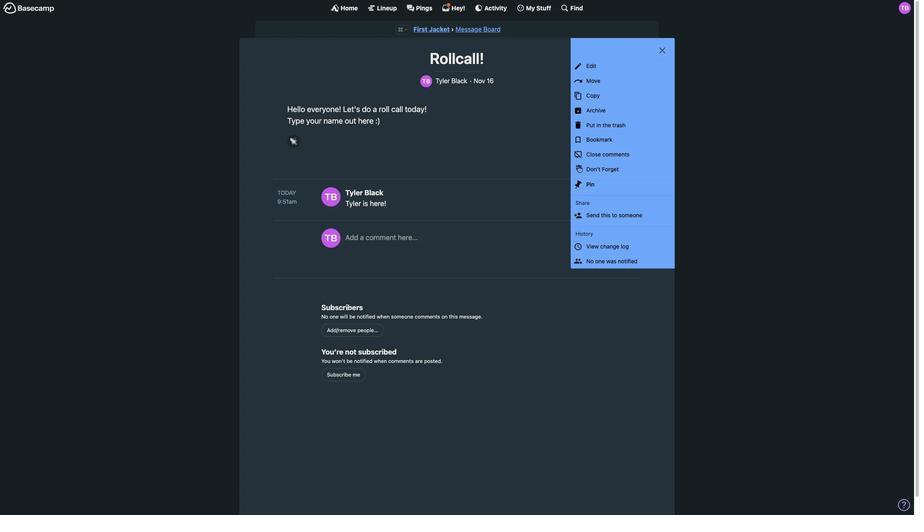 Task type: vqa. For each thing, say whether or not it's contained in the screenshot.
Share Send this to someone on the right of the page
yes



Task type: locate. For each thing, give the bounding box(es) containing it.
bookmark link
[[571, 133, 675, 147]]

no down view
[[586, 258, 594, 264]]

2 horizontal spatial comments
[[602, 151, 630, 158]]

black left 'nov'
[[452, 77, 467, 84]]

here!
[[370, 199, 386, 208]]

tyler
[[436, 77, 450, 84], [345, 189, 363, 197], [345, 199, 361, 208]]

someone inside share send this to someone
[[619, 212, 642, 219]]

is
[[363, 199, 368, 208]]

comments
[[602, 151, 630, 158], [415, 313, 440, 320], [388, 358, 414, 364]]

comments left are
[[388, 358, 414, 364]]

0 horizontal spatial tyler black
[[345, 189, 383, 197]]

comments inside you're not subscribed you won't be notified when comments are posted.
[[388, 358, 414, 364]]

0 vertical spatial be
[[349, 313, 355, 320]]

16
[[487, 77, 494, 84]]

are
[[415, 358, 423, 364]]

2 vertical spatial tyler
[[345, 199, 361, 208]]

nov
[[474, 77, 485, 84]]

people…
[[357, 327, 378, 333]]

comments left on
[[415, 313, 440, 320]]

move
[[586, 77, 600, 84]]

notified
[[618, 258, 638, 264], [357, 313, 375, 320], [354, 358, 372, 364]]

subscribers
[[321, 303, 363, 312]]

one left was
[[595, 258, 605, 264]]

no left will
[[321, 313, 328, 320]]

comments up forget
[[602, 151, 630, 158]]

roll
[[379, 104, 389, 114]]

2 vertical spatial notified
[[354, 358, 372, 364]]

0 vertical spatial when
[[377, 313, 390, 320]]

a
[[373, 104, 377, 114], [360, 233, 364, 242]]

1 vertical spatial comments
[[415, 313, 440, 320]]

message
[[456, 26, 482, 33]]

be inside you're not subscribed you won't be notified when comments are posted.
[[347, 358, 353, 364]]

here
[[358, 116, 374, 125]]

1 vertical spatial this
[[449, 313, 458, 320]]

this right on
[[449, 313, 458, 320]]

today element
[[277, 189, 296, 197]]

1 vertical spatial one
[[330, 313, 339, 320]]

1 vertical spatial someone
[[391, 313, 413, 320]]

black up here!
[[364, 189, 383, 197]]

hello everyone! let's do a roll call today! type your name out here :)
[[287, 104, 427, 125]]

activity link
[[475, 4, 507, 12]]

0 vertical spatial one
[[595, 258, 605, 264]]

1 vertical spatial black
[[364, 189, 383, 197]]

my stuff
[[526, 4, 551, 11]]

copy
[[586, 92, 600, 99]]

0 horizontal spatial no
[[321, 313, 328, 320]]

one
[[595, 258, 605, 264], [330, 313, 339, 320]]

0 horizontal spatial a
[[360, 233, 364, 242]]

pings button
[[406, 4, 432, 12]]

1 vertical spatial be
[[347, 358, 353, 364]]

0 vertical spatial someone
[[619, 212, 642, 219]]

today
[[277, 189, 296, 196]]

tyler up tyler is here!
[[345, 189, 363, 197]]

tyler black down rollcall!
[[436, 77, 467, 84]]

don't forget
[[586, 166, 619, 172]]

› message board
[[451, 26, 501, 33]]

0 horizontal spatial black
[[364, 189, 383, 197]]

1 horizontal spatial a
[[373, 104, 377, 114]]

edit
[[586, 63, 596, 69]]

this left the to
[[601, 212, 611, 219]]

tyler black
[[436, 77, 467, 84], [345, 189, 383, 197]]

today link
[[277, 189, 313, 197]]

be down not
[[347, 358, 353, 364]]

when
[[377, 313, 390, 320], [374, 358, 387, 364]]

main element
[[0, 0, 914, 16]]

notified up people… on the bottom of page
[[357, 313, 375, 320]]

1 horizontal spatial tyler black
[[436, 77, 467, 84]]

1 horizontal spatial this
[[601, 212, 611, 219]]

1 horizontal spatial comments
[[415, 313, 440, 320]]

lineup
[[377, 4, 397, 11]]

copy link
[[571, 88, 675, 103]]

be
[[349, 313, 355, 320], [347, 358, 353, 364]]

9:51am
[[277, 198, 297, 205]]

0 vertical spatial this
[[601, 212, 611, 219]]

send
[[586, 212, 600, 219]]

9:51am element
[[277, 198, 297, 205]]

notified up the 'me' in the bottom of the page
[[354, 358, 372, 364]]

when down subscribed
[[374, 358, 387, 364]]

notified down log
[[618, 258, 638, 264]]

0 vertical spatial black
[[452, 77, 467, 84]]

you
[[321, 358, 330, 364]]

0 vertical spatial no
[[586, 258, 594, 264]]

home link
[[331, 4, 358, 12]]

0 vertical spatial notified
[[618, 258, 638, 264]]

1 vertical spatial no
[[321, 313, 328, 320]]

0 horizontal spatial this
[[449, 313, 458, 320]]

view
[[586, 243, 599, 250]]

put in the trash link
[[571, 118, 675, 133]]

call
[[391, 104, 403, 114]]

0 vertical spatial a
[[373, 104, 377, 114]]

0 horizontal spatial one
[[330, 313, 339, 320]]

no inside the subscribers no one will be notified when someone comments on this message.
[[321, 313, 328, 320]]

home
[[341, 4, 358, 11]]

today 9:51am
[[277, 189, 297, 205]]

comments inside "link"
[[602, 151, 630, 158]]

1 vertical spatial a
[[360, 233, 364, 242]]

stuff
[[536, 4, 551, 11]]

close comments link
[[571, 147, 675, 162]]

hello
[[287, 104, 305, 114]]

log
[[621, 243, 629, 250]]

1 horizontal spatial someone
[[619, 212, 642, 219]]

subscribe me
[[327, 371, 360, 378]]

tyler black image inside main element
[[899, 2, 911, 14]]

2 vertical spatial comments
[[388, 358, 414, 364]]

board
[[483, 26, 501, 33]]

comments inside the subscribers no one will be notified when someone comments on this message.
[[415, 313, 440, 320]]

1 vertical spatial when
[[374, 358, 387, 364]]

0 vertical spatial tyler black
[[436, 77, 467, 84]]

1 horizontal spatial one
[[595, 258, 605, 264]]

one left will
[[330, 313, 339, 320]]

first
[[413, 26, 427, 33]]

tyler down rollcall!
[[436, 77, 450, 84]]

bookmark
[[586, 136, 612, 143]]

a right do
[[373, 104, 377, 114]]

name
[[324, 116, 343, 125]]

tyler black up is
[[345, 189, 383, 197]]

this
[[601, 212, 611, 219], [449, 313, 458, 320]]

black
[[452, 77, 467, 84], [364, 189, 383, 197]]

a inside the hello everyone! let's do a roll call today! type your name out here :)
[[373, 104, 377, 114]]

pin button
[[571, 177, 675, 192]]

9:51am link
[[277, 197, 313, 206]]

rollcall!
[[430, 49, 484, 67]]

pin
[[586, 181, 594, 188]]

be right will
[[349, 313, 355, 320]]

you're
[[321, 348, 343, 356]]

a right add
[[360, 233, 364, 242]]

find
[[570, 4, 583, 11]]

1 vertical spatial notified
[[357, 313, 375, 320]]

when up people… on the bottom of page
[[377, 313, 390, 320]]

a inside add a comment here… button
[[360, 233, 364, 242]]

move link
[[571, 74, 675, 88]]

0 horizontal spatial comments
[[388, 358, 414, 364]]

comments for subscribers
[[415, 313, 440, 320]]

first jacket link
[[413, 26, 450, 33]]

everyone!
[[307, 104, 341, 114]]

nov 16
[[474, 77, 494, 84]]

first jacket
[[413, 26, 450, 33]]

notified inside you're not subscribed you won't be notified when comments are posted.
[[354, 358, 372, 364]]

won't
[[332, 358, 345, 364]]

tyler black image
[[899, 2, 911, 14], [420, 75, 432, 87], [321, 187, 341, 207], [321, 229, 341, 248]]

0 horizontal spatial someone
[[391, 313, 413, 320]]

tyler left is
[[345, 199, 361, 208]]

0 vertical spatial comments
[[602, 151, 630, 158]]

no
[[586, 258, 594, 264], [321, 313, 328, 320]]

today!
[[405, 104, 427, 114]]



Task type: describe. For each thing, give the bounding box(es) containing it.
out
[[345, 116, 356, 125]]

will
[[340, 313, 348, 320]]

comment
[[366, 233, 396, 242]]

forget
[[602, 166, 619, 172]]

trash
[[613, 121, 626, 128]]

pings
[[416, 4, 432, 11]]

archive
[[586, 107, 606, 114]]

add
[[345, 233, 358, 242]]

message board link
[[456, 26, 501, 33]]

someone inside the subscribers no one will be notified when someone comments on this message.
[[391, 313, 413, 320]]

the
[[603, 121, 611, 128]]

you're not subscribed you won't be notified when comments are posted.
[[321, 348, 442, 364]]

notified inside the subscribers no one will be notified when someone comments on this message.
[[357, 313, 375, 320]]

close
[[586, 151, 601, 158]]

0 vertical spatial tyler
[[436, 77, 450, 84]]

don't forget link
[[571, 162, 675, 177]]

jacket
[[429, 26, 450, 33]]

change
[[600, 243, 619, 250]]

put
[[586, 121, 595, 128]]

share send this to someone
[[576, 200, 642, 219]]

add a comment here…
[[345, 233, 418, 242]]

one inside the subscribers no one will be notified when someone comments on this message.
[[330, 313, 339, 320]]

message.
[[459, 313, 482, 320]]

on
[[442, 313, 448, 320]]

here…
[[398, 233, 418, 242]]

1 vertical spatial tyler black
[[345, 189, 383, 197]]

activity
[[484, 4, 507, 11]]

let's
[[343, 104, 360, 114]]

tyler is here!
[[345, 199, 386, 208]]

send this to someone link
[[571, 208, 675, 223]]

was
[[606, 258, 616, 264]]

1 horizontal spatial black
[[452, 77, 467, 84]]

my
[[526, 4, 535, 11]]

me
[[353, 371, 360, 378]]

posted.
[[424, 358, 442, 364]]

find button
[[561, 4, 583, 12]]

:)
[[375, 116, 380, 125]]

not
[[345, 348, 356, 356]]

share
[[576, 200, 590, 206]]

type
[[287, 116, 304, 125]]

›
[[451, 26, 454, 33]]

edit link
[[571, 59, 675, 74]]

archive link
[[571, 103, 675, 118]]

add/remove people… link
[[321, 324, 384, 337]]

add/remove people…
[[327, 327, 378, 333]]

put in the trash
[[586, 121, 626, 128]]

add/remove
[[327, 327, 356, 333]]

view change log
[[586, 243, 629, 250]]

lineup link
[[367, 4, 397, 12]]

nov 16 element
[[474, 77, 494, 85]]

hey!
[[452, 4, 465, 11]]

when inside you're not subscribed you won't be notified when comments are posted.
[[374, 358, 387, 364]]

comments for you're
[[388, 358, 414, 364]]

this inside share send this to someone
[[601, 212, 611, 219]]

be inside the subscribers no one will be notified when someone comments on this message.
[[349, 313, 355, 320]]

subscribers no one will be notified when someone comments on this message.
[[321, 303, 482, 320]]

no one was notified
[[586, 258, 638, 264]]

your
[[306, 116, 322, 125]]

switch accounts image
[[3, 2, 54, 14]]

when inside the subscribers no one will be notified when someone comments on this message.
[[377, 313, 390, 320]]

add a comment here… button
[[345, 229, 633, 265]]

subscribed
[[358, 348, 397, 356]]

1 horizontal spatial no
[[586, 258, 594, 264]]

this inside the subscribers no one will be notified when someone comments on this message.
[[449, 313, 458, 320]]

hey! button
[[442, 3, 465, 12]]

close comments
[[586, 151, 630, 158]]

do
[[362, 104, 371, 114]]

view change log link
[[571, 239, 675, 254]]

1 vertical spatial tyler
[[345, 189, 363, 197]]

don't
[[586, 166, 600, 172]]

my stuff button
[[517, 4, 551, 12]]

in
[[597, 121, 601, 128]]

subscribe
[[327, 371, 351, 378]]

history
[[576, 231, 593, 237]]



